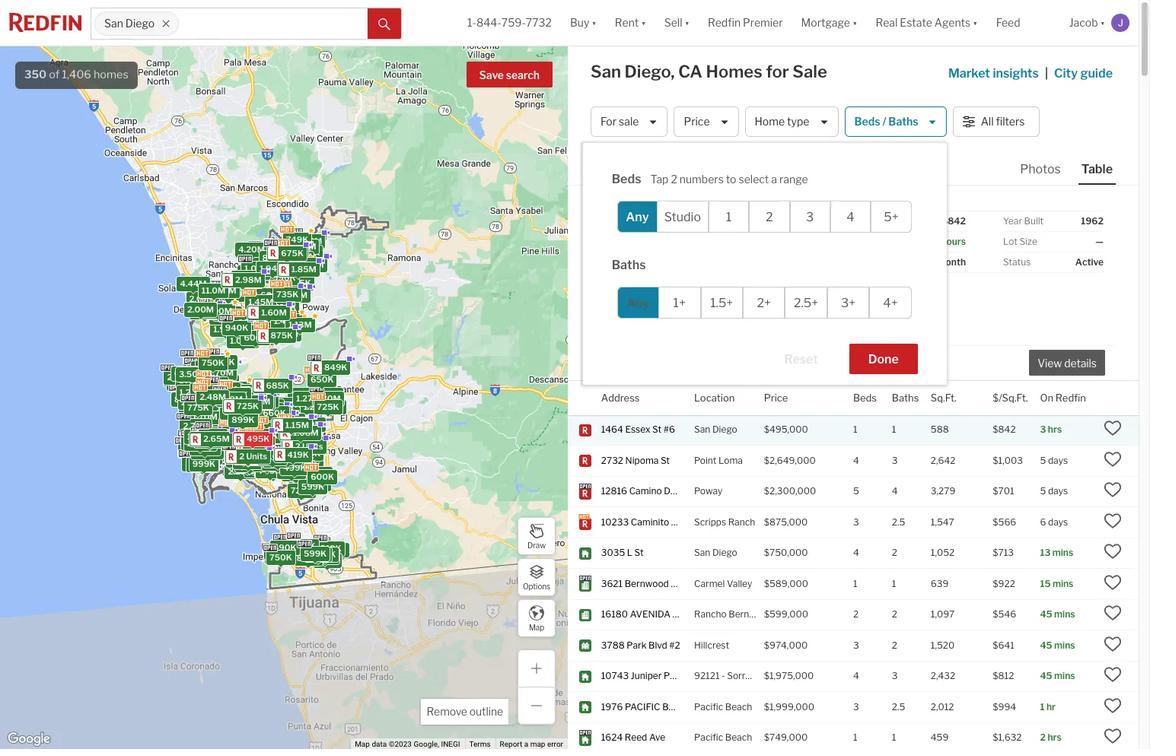 Task type: locate. For each thing, give the bounding box(es) containing it.
2 pacific beach from the top
[[694, 733, 752, 744]]

925k down 625k on the left
[[253, 321, 275, 332]]

▾ right mortgage
[[853, 16, 858, 29]]

juniper
[[631, 671, 662, 682]]

0 horizontal spatial 1.08m
[[212, 400, 238, 410]]

2 vertical spatial 1.15m
[[248, 433, 271, 444]]

1 vertical spatial 849k
[[324, 362, 347, 373]]

1 horizontal spatial map
[[529, 623, 544, 632]]

845k down 685k
[[249, 398, 272, 408]]

mins for $812
[[1054, 671, 1075, 682]]

45 for $812
[[1040, 671, 1053, 682]]

buy ▾
[[570, 16, 597, 29]]

pacific for 1624 reed ave
[[694, 733, 723, 744]]

504k
[[211, 407, 234, 417]]

camino
[[629, 486, 662, 497]]

1 down tap 2 numbers to select a range
[[726, 210, 732, 224]]

baths right /
[[889, 115, 919, 128]]

0 vertical spatial hrs
[[1048, 424, 1062, 436]]

1 horizontal spatial park
[[664, 671, 684, 682]]

$2,300,000
[[764, 486, 816, 497]]

1 horizontal spatial 485k
[[273, 542, 296, 553]]

3 ▾ from the left
[[685, 16, 690, 29]]

425k up the 1.99m at bottom
[[262, 411, 285, 422]]

2 pacific from the top
[[694, 733, 723, 744]]

1.50m
[[205, 397, 231, 407], [214, 411, 240, 422], [251, 425, 277, 435], [197, 436, 223, 446], [232, 457, 257, 468]]

1 vertical spatial 1.13m
[[291, 390, 315, 401]]

400k down 625k on the left
[[246, 322, 269, 333]]

hrs down hr
[[1048, 733, 1062, 744]]

5.50m
[[240, 267, 267, 278], [186, 358, 213, 369]]

days down 3 hrs
[[1048, 455, 1068, 467]]

6 ▾ from the left
[[1101, 16, 1105, 29]]

price up $495,000
[[764, 392, 788, 404]]

450k
[[235, 459, 259, 470]]

price button
[[674, 107, 739, 137], [764, 381, 788, 416]]

45 mins for $812
[[1040, 671, 1075, 682]]

google image
[[4, 730, 54, 750]]

0 vertical spatial 2.60m
[[296, 419, 323, 430]]

3 inside listed by redfin 3 hrs ago 3d walkthrough
[[673, 195, 678, 204]]

3 checkbox
[[790, 201, 830, 233]]

$974,000
[[764, 640, 808, 652]]

12816
[[601, 486, 627, 497]]

0 vertical spatial redfin
[[708, 16, 741, 29]]

baths up any radio
[[612, 258, 646, 273]]

done
[[868, 352, 899, 367]]

by
[[630, 195, 641, 204]]

4 left $/sq. at the right of the page
[[847, 210, 855, 224]]

1 45 from the top
[[1040, 609, 1053, 621]]

2 2.5 from the top
[[892, 702, 905, 713]]

5 days for $701
[[1040, 486, 1068, 497]]

0 horizontal spatial 3 units
[[196, 429, 224, 440]]

0 vertical spatial 675k
[[281, 248, 304, 259]]

point loma
[[694, 455, 743, 467]]

960k down "479k"
[[285, 469, 308, 480]]

4 favorite this home image from the top
[[1104, 605, 1122, 623]]

hrs down "on redfin" button
[[1048, 424, 1062, 436]]

1.90m up 990k at the left bottom of the page
[[199, 362, 224, 373]]

favorite this home image for $922
[[1104, 574, 1122, 592]]

1 option group from the top
[[617, 201, 912, 233]]

hrs for 2 hrs
[[1048, 733, 1062, 744]]

400k up 660k
[[252, 395, 276, 406]]

1.33m
[[232, 458, 257, 469]]

0 vertical spatial 1.03m
[[251, 255, 277, 265]]

baths down x-out this home icon
[[892, 392, 919, 404]]

0 vertical spatial 899k
[[195, 304, 218, 315]]

price button down san diego, ca homes for sale on the top right of the page
[[674, 107, 739, 137]]

map inside button
[[529, 623, 544, 632]]

$842 up $1,003
[[993, 424, 1016, 436]]

▾ inside real estate agents ▾ link
[[973, 16, 978, 29]]

beach for $749,000
[[725, 733, 752, 744]]

▾ inside mortgage ▾ dropdown button
[[853, 16, 858, 29]]

0 vertical spatial 869k
[[272, 325, 296, 335]]

5 up 6
[[1040, 486, 1046, 497]]

map for map data ©2023 google, inegi
[[355, 741, 370, 749]]

0 horizontal spatial park
[[627, 640, 647, 652]]

nipoma
[[625, 455, 659, 467]]

sell ▾
[[664, 16, 690, 29]]

0 vertical spatial any
[[626, 210, 649, 224]]

a left map
[[524, 741, 528, 749]]

1 vertical spatial 650k
[[256, 459, 279, 470]]

1 horizontal spatial 395k
[[268, 552, 291, 562]]

0 vertical spatial 550k
[[286, 456, 309, 466]]

mortgage ▾
[[801, 16, 858, 29]]

1 horizontal spatial a
[[771, 173, 777, 186]]

x-out this home image
[[895, 354, 913, 372]]

1.05m
[[252, 406, 277, 417], [239, 430, 265, 440]]

▾ inside buy ▾ dropdown button
[[592, 16, 597, 29]]

1 vertical spatial 500k
[[207, 433, 231, 443]]

1.58m
[[243, 456, 268, 466]]

price button up $495,000
[[764, 381, 788, 416]]

1 horizontal spatial price button
[[764, 381, 788, 416]]

395k up '350k'
[[228, 387, 251, 398]]

425k down "669k"
[[280, 451, 302, 462]]

2 vertical spatial 1.08m
[[293, 428, 319, 439]]

dialog
[[583, 143, 947, 385]]

11.0m
[[202, 286, 226, 296], [186, 379, 210, 390]]

2732
[[601, 455, 624, 467]]

470k
[[224, 384, 247, 394]]

5 favorite this home image from the top
[[1104, 636, 1122, 654]]

1.65m
[[240, 430, 265, 440], [231, 436, 256, 447]]

395k
[[228, 387, 251, 398], [268, 552, 291, 562]]

0 vertical spatial 620k
[[225, 389, 248, 400]]

6 favorite this home image from the top
[[1104, 666, 1122, 685]]

1 favorite this home image from the top
[[1104, 451, 1122, 469]]

92121
[[694, 671, 720, 682]]

1 vertical spatial option group
[[617, 287, 912, 319]]

845k
[[249, 398, 272, 408], [297, 553, 320, 564]]

4 down the beds "button"
[[853, 455, 859, 467]]

any for studio
[[626, 210, 649, 224]]

620k up '350k'
[[225, 389, 248, 400]]

0 vertical spatial option group
[[617, 201, 912, 233]]

remove san diego image
[[162, 19, 171, 28]]

1.09m up 2.98m
[[244, 263, 270, 274]]

1 horizontal spatial 845k
[[297, 553, 320, 564]]

1 left 459
[[892, 733, 896, 744]]

1 horizontal spatial 500k
[[269, 291, 292, 301]]

45 for $641
[[1040, 640, 1053, 652]]

market insights | city guide
[[948, 66, 1113, 81]]

550k down "669k"
[[286, 456, 309, 466]]

1 vertical spatial pacific
[[694, 733, 723, 744]]

|
[[1045, 66, 1048, 81]]

735k down 996k
[[276, 289, 299, 300]]

480k
[[285, 426, 308, 437], [232, 452, 255, 463]]

2 45 mins from the top
[[1040, 640, 1075, 652]]

1 vertical spatial 1.79m
[[228, 428, 253, 439]]

588 down 3+ radio
[[823, 336, 846, 350]]

1 vertical spatial 3.30m
[[213, 312, 239, 323]]

2 vertical spatial 45
[[1040, 671, 1053, 682]]

1 vertical spatial beach
[[725, 733, 752, 744]]

4 for $1,975,000
[[853, 671, 859, 682]]

san left the diego,
[[591, 62, 621, 81]]

45 for $546
[[1040, 609, 1053, 621]]

960k up 3.45m
[[194, 363, 217, 374]]

$/sq.
[[866, 215, 888, 227]]

option group
[[617, 201, 912, 233], [617, 287, 912, 319]]

1 pacific beach from the top
[[694, 702, 752, 713]]

days for $1,003
[[1048, 455, 1068, 467]]

45 mins up hr
[[1040, 671, 1075, 682]]

favorite this home image for $812
[[1104, 666, 1122, 685]]

575k up 740k
[[229, 421, 251, 432]]

mins for $641
[[1054, 640, 1075, 652]]

1 hrs from the top
[[1048, 424, 1062, 436]]

$842 up hours
[[942, 215, 966, 227]]

0 vertical spatial 995k
[[279, 425, 302, 436]]

beach left $749,000
[[725, 733, 752, 744]]

625k
[[256, 297, 279, 307]]

view details button
[[1029, 350, 1105, 376]]

3788 park blvd #2 link
[[601, 640, 680, 653]]

mins right "$641" on the right bottom
[[1054, 640, 1075, 652]]

1.35m
[[278, 286, 303, 296], [260, 436, 285, 447], [266, 440, 291, 450]]

0 vertical spatial san diego
[[104, 17, 155, 30]]

$713
[[993, 548, 1014, 559]]

▾ inside sell ▾ dropdown button
[[685, 16, 690, 29]]

1-844-759-7732
[[467, 16, 552, 29]]

3.45m
[[183, 375, 210, 386]]

3.35m up 589k
[[210, 286, 236, 296]]

carmel
[[694, 578, 725, 590]]

san
[[104, 17, 123, 30], [591, 62, 621, 81], [694, 424, 711, 436], [694, 548, 711, 559]]

pacific down dr
[[694, 733, 723, 744]]

save search button
[[466, 62, 553, 88]]

real
[[876, 16, 898, 29]]

address
[[601, 392, 640, 404]]

2,432
[[931, 671, 956, 682]]

▾ right buy
[[592, 16, 597, 29]]

1 right $749,000
[[853, 733, 858, 744]]

1,052
[[931, 548, 955, 559]]

redfin left "premier"
[[708, 16, 741, 29]]

1 vertical spatial 1.09m
[[230, 336, 255, 346]]

beds inside button
[[855, 115, 880, 128]]

▾ for buy ▾
[[592, 16, 597, 29]]

bath
[[795, 351, 814, 362]]

400k
[[246, 322, 269, 333], [252, 395, 276, 406]]

favorite this home image
[[864, 354, 882, 372], [1104, 420, 1122, 438], [1104, 481, 1122, 500], [1104, 512, 1122, 531], [1104, 728, 1122, 746]]

#38
[[718, 609, 736, 621]]

2.5 for 2,012
[[892, 702, 905, 713]]

▾ inside rent ▾ dropdown button
[[641, 16, 646, 29]]

1 checkbox
[[709, 201, 749, 233]]

1 beach from the top
[[725, 702, 752, 713]]

view details
[[1038, 357, 1097, 370]]

899k up 1.98m at the top left of page
[[195, 304, 218, 315]]

2.98m
[[235, 275, 262, 285]]

3.70m
[[194, 447, 221, 458]]

any inside checkbox
[[626, 210, 649, 224]]

2 option group from the top
[[617, 287, 912, 319]]

1 vertical spatial 940k
[[320, 402, 343, 412]]

pacific for 1976 pacific beach dr
[[694, 702, 723, 713]]

1.60m down 625k on the left
[[261, 307, 287, 318]]

4 ▾ from the left
[[853, 16, 858, 29]]

numbers
[[680, 173, 724, 186]]

485k
[[234, 458, 257, 469], [273, 542, 296, 553]]

150k
[[307, 550, 329, 561]]

1.88m
[[192, 443, 218, 453]]

favorite button image
[[824, 190, 850, 215]]

3 45 from the top
[[1040, 671, 1053, 682]]

1.25m
[[241, 460, 266, 471]]

▾ right rent in the right of the page
[[641, 16, 646, 29]]

45 mins for $641
[[1040, 640, 1075, 652]]

san diego down scripps
[[694, 548, 737, 559]]

1-844-759-7732 link
[[467, 16, 552, 29]]

2.95m
[[229, 276, 256, 287]]

1.10m
[[292, 260, 316, 270], [316, 390, 340, 400], [219, 394, 243, 405], [291, 420, 314, 431], [276, 422, 300, 433]]

diego for 3035 l st
[[712, 548, 737, 559]]

3 favorite this home image from the top
[[1104, 574, 1122, 592]]

mins for $546
[[1054, 609, 1075, 621]]

1+ radio
[[659, 287, 701, 319]]

on redfin
[[1040, 392, 1086, 404]]

899k
[[195, 304, 218, 315], [232, 415, 255, 426]]

940k down the 325k
[[225, 323, 248, 334]]

1 vertical spatial 1.05m
[[239, 430, 265, 440]]

3788
[[601, 640, 625, 652]]

pacific beach for $749,000
[[694, 733, 752, 744]]

3.30m down 2.95m
[[215, 289, 242, 300]]

2 days from the top
[[1048, 486, 1068, 497]]

0 horizontal spatial 960k
[[194, 363, 217, 374]]

san diego for 3035 l st
[[694, 548, 737, 559]]

1 horizontal spatial 2.60m
[[296, 419, 323, 430]]

1 vertical spatial park
[[664, 671, 684, 682]]

2.5 left 1,547
[[892, 517, 905, 528]]

any inside radio
[[627, 296, 650, 310]]

395k left the '770k' at bottom
[[268, 552, 291, 562]]

venusto
[[673, 609, 716, 621]]

1 horizontal spatial 940k
[[320, 402, 343, 412]]

1.15m
[[216, 386, 240, 396], [285, 420, 309, 431], [248, 433, 271, 444]]

0 vertical spatial a
[[771, 173, 777, 186]]

remove outline button
[[421, 700, 509, 726]]

0 vertical spatial map
[[529, 623, 544, 632]]

mins for $713
[[1053, 548, 1074, 559]]

hrs for 3 hrs
[[1048, 424, 1062, 436]]

mins down "15 mins" at the right of the page
[[1054, 609, 1075, 621]]

2+
[[757, 296, 771, 310]]

▾ right agents
[[973, 16, 978, 29]]

2 vertical spatial san diego
[[694, 548, 737, 559]]

park inside "link"
[[664, 671, 684, 682]]

845k down 765k
[[297, 553, 320, 564]]

▾ for sell ▾
[[685, 16, 690, 29]]

2 beach from the top
[[725, 733, 752, 744]]

1 days from the top
[[1048, 455, 1068, 467]]

1.13m right 685k
[[291, 390, 315, 401]]

favorite this home image
[[1104, 451, 1122, 469], [1104, 543, 1122, 561], [1104, 574, 1122, 592], [1104, 605, 1122, 623], [1104, 636, 1122, 654], [1104, 666, 1122, 685], [1104, 697, 1122, 716]]

1.90m down the 2.20m
[[183, 412, 208, 423]]

1.60m
[[254, 290, 280, 301], [261, 307, 287, 318], [256, 422, 281, 433], [187, 432, 213, 443]]

Any radio
[[617, 287, 659, 319]]

diego up loma
[[712, 424, 737, 436]]

dialog containing beds
[[583, 143, 947, 385]]

1 ▾ from the left
[[592, 16, 597, 29]]

0 horizontal spatial map
[[355, 741, 370, 749]]

bernwood
[[625, 578, 669, 590]]

1 pacific from the top
[[694, 702, 723, 713]]

1 vertical spatial 395k
[[268, 552, 291, 562]]

table button
[[1079, 161, 1116, 185]]

5 days down 3 hrs
[[1040, 455, 1068, 467]]

3.30m up 1.98m at the top left of page
[[213, 312, 239, 323]]

▾ right the sell
[[685, 16, 690, 29]]

950k
[[231, 419, 254, 429]]

869k down 330k
[[276, 448, 299, 458]]

949k up '312k'
[[256, 451, 279, 461]]

/
[[883, 115, 887, 128]]

mins for $922
[[1053, 578, 1074, 590]]

▾ for jacob ▾
[[1101, 16, 1105, 29]]

0 vertical spatial 429k
[[263, 427, 286, 438]]

1 horizontal spatial 490k
[[273, 543, 297, 553]]

1 2.5 from the top
[[892, 517, 905, 528]]

0 vertical spatial 4.00m
[[222, 435, 250, 445]]

mins up hr
[[1054, 671, 1075, 682]]

pacific beach down dr
[[694, 733, 752, 744]]

2.70m
[[179, 391, 205, 402], [190, 398, 216, 408]]

2 45 from the top
[[1040, 640, 1053, 652]]

$842
[[942, 215, 966, 227], [993, 424, 1016, 436]]

any down by
[[626, 210, 649, 224]]

588 up 2,642
[[931, 424, 949, 436]]

park right the juniper
[[664, 671, 684, 682]]

0 vertical spatial 1.79m
[[276, 320, 301, 331]]

diego for 1464 essex st #6
[[712, 424, 737, 436]]

jacob
[[1069, 16, 1098, 29]]

1.08m
[[257, 317, 283, 327], [212, 400, 238, 410], [293, 428, 319, 439]]

2 hrs from the top
[[1048, 733, 1062, 744]]

350
[[24, 68, 47, 81]]

3 inside "checkbox"
[[806, 210, 814, 224]]

0 horizontal spatial redfin
[[708, 16, 741, 29]]

1 vertical spatial price
[[764, 392, 788, 404]]

diego left remove san diego icon
[[125, 17, 155, 30]]

1 5 days from the top
[[1040, 455, 1068, 467]]

▾ left the user photo
[[1101, 16, 1105, 29]]

days right 6
[[1048, 517, 1068, 528]]

2.5 left "2,012"
[[892, 702, 905, 713]]

0 vertical spatial 475k
[[271, 404, 294, 414]]

1 vertical spatial 480k
[[232, 452, 255, 463]]

beds left baths 'button'
[[853, 392, 877, 404]]

1 45 mins from the top
[[1040, 609, 1075, 621]]

redfin right on
[[1056, 392, 1086, 404]]

1 left hr
[[1040, 702, 1045, 713]]

san diego up point loma
[[694, 424, 737, 436]]

map down the options
[[529, 623, 544, 632]]

1.70m
[[209, 367, 234, 378], [193, 412, 217, 423], [250, 436, 275, 447], [202, 445, 227, 456]]

2 favorite this home image from the top
[[1104, 543, 1122, 561]]

0 horizontal spatial a
[[524, 741, 528, 749]]

1 vertical spatial beds
[[612, 172, 641, 187]]

5 ▾ from the left
[[973, 16, 978, 29]]

mins right 13 at the bottom right
[[1053, 548, 1074, 559]]

630k
[[284, 252, 307, 263]]

of
[[49, 68, 60, 81]]

3 45 mins from the top
[[1040, 671, 1075, 682]]

2.90m
[[167, 374, 193, 385]]

1 vertical spatial map
[[355, 741, 370, 749]]

389k
[[277, 429, 300, 440]]

1 vertical spatial 45 mins
[[1040, 640, 1075, 652]]

st right l
[[635, 548, 644, 559]]

3 days from the top
[[1048, 517, 1068, 528]]

favorite this home image for $546
[[1104, 605, 1122, 623]]

2
[[671, 173, 677, 186], [766, 210, 773, 224], [194, 431, 199, 442], [295, 441, 300, 452], [239, 451, 245, 462], [230, 452, 235, 462], [234, 458, 239, 469], [236, 460, 241, 470], [892, 548, 898, 559], [853, 609, 859, 621], [892, 609, 898, 621], [892, 640, 898, 652], [1040, 733, 1046, 744]]

days up 6 days
[[1048, 486, 1068, 497]]

0 vertical spatial 3 units
[[196, 429, 224, 440]]

500k down 996k
[[269, 291, 292, 301]]

4.50m
[[185, 394, 212, 405]]

hillcrest
[[694, 640, 729, 652]]

3.35m down 3.70m at left bottom
[[190, 460, 216, 470]]

0 vertical spatial beach
[[725, 702, 752, 713]]

1 vertical spatial 400k
[[252, 395, 276, 406]]

5 days for $1,003
[[1040, 455, 1068, 467]]

2.80m
[[187, 438, 214, 449]]

620k up '299k'
[[253, 423, 276, 434]]

869k right 555k
[[272, 325, 296, 335]]

1 vertical spatial any
[[627, 296, 650, 310]]

any for 1+
[[627, 296, 650, 310]]

1 horizontal spatial 4.00m
[[222, 435, 250, 445]]

1.99m
[[260, 429, 285, 439]]

san diego left remove san diego icon
[[104, 17, 155, 30]]

diego down scripps ranch
[[712, 548, 737, 559]]

500k up 3.70m at left bottom
[[207, 433, 231, 443]]

premier
[[743, 16, 783, 29]]

2 5 days from the top
[[1040, 486, 1068, 497]]

beds up by
[[612, 172, 641, 187]]

mortgage ▾ button
[[792, 0, 867, 46]]

▾ for rent ▾
[[641, 16, 646, 29]]

2 vertical spatial 45 mins
[[1040, 671, 1075, 682]]

blvd
[[649, 640, 667, 652]]

feed
[[996, 16, 1021, 29]]

0 horizontal spatial 395k
[[228, 387, 251, 398]]

st right nipoma
[[661, 455, 670, 467]]

pacific beach down -
[[694, 702, 752, 713]]

st for essex
[[653, 424, 662, 436]]

1.09m down 920k
[[230, 336, 255, 346]]

map for map
[[529, 623, 544, 632]]

3035 l st link
[[601, 548, 680, 560]]

2 vertical spatial st
[[635, 548, 644, 559]]

None search field
[[179, 8, 368, 39]]

7 favorite this home image from the top
[[1104, 697, 1122, 716]]

0 vertical spatial 5.50m
[[240, 267, 267, 278]]

0 horizontal spatial 485k
[[234, 458, 257, 469]]

1 vertical spatial 575k
[[314, 550, 336, 560]]

lot size
[[1003, 236, 1038, 247]]

1 vertical spatial 869k
[[276, 448, 299, 458]]

2 ▾ from the left
[[641, 16, 646, 29]]



Task type: vqa. For each thing, say whether or not it's contained in the screenshot.
Go tour
no



Task type: describe. For each thing, give the bounding box(es) containing it.
st for nipoma
[[661, 455, 670, 467]]

1 vertical spatial 899k
[[232, 415, 255, 426]]

san up the carmel
[[694, 548, 711, 559]]

beach for $1,999,000
[[725, 702, 752, 713]]

1 vertical spatial 1.03m
[[273, 329, 298, 339]]

google,
[[414, 741, 439, 749]]

0 vertical spatial diego
[[125, 17, 155, 30]]

favorite this home image for $994
[[1104, 697, 1122, 716]]

669k
[[280, 438, 303, 449]]

1 vertical spatial 550k
[[323, 545, 346, 556]]

1.60m up 810k
[[256, 422, 281, 433]]

0 vertical spatial 425k
[[262, 411, 285, 422]]

1 vertical spatial 5.50m
[[186, 358, 213, 369]]

beds / baths button
[[845, 107, 947, 137]]

save search
[[479, 69, 540, 81]]

error
[[547, 741, 563, 749]]

0 horizontal spatial 675k
[[230, 452, 253, 463]]

0 vertical spatial 845k
[[249, 398, 272, 408]]

590k
[[287, 254, 311, 264]]

5.09m
[[173, 368, 200, 379]]

770k
[[294, 551, 316, 561]]

798k
[[201, 356, 224, 366]]

843k
[[234, 458, 256, 469]]

favorite this home image for $713
[[1104, 543, 1122, 561]]

0 horizontal spatial 500k
[[207, 433, 231, 443]]

0 vertical spatial 400k
[[246, 322, 269, 333]]

1 horizontal spatial 445k
[[265, 408, 288, 419]]

45 mins for $546
[[1040, 609, 1075, 621]]

estate
[[900, 16, 932, 29]]

3.88m
[[296, 236, 322, 247]]

12816 camino del valle link
[[601, 486, 701, 499]]

13 mins
[[1040, 548, 1074, 559]]

925k up "669k"
[[292, 422, 315, 433]]

remove
[[427, 706, 467, 719]]

990k
[[202, 379, 226, 390]]

park inside 'link'
[[627, 640, 647, 652]]

©2023
[[389, 741, 412, 749]]

$/sq.ft.
[[993, 392, 1028, 404]]

0 vertical spatial 940k
[[225, 323, 248, 334]]

san up homes
[[104, 17, 123, 30]]

1 vertical spatial 490k
[[273, 543, 297, 553]]

1 down the beds "button"
[[853, 424, 858, 436]]

1 vertical spatial 2.60m
[[236, 459, 262, 470]]

4+ radio
[[870, 287, 912, 319]]

949k up the 1.99m at bottom
[[258, 405, 281, 415]]

0 vertical spatial 1.05m
[[252, 406, 277, 417]]

7732
[[526, 16, 552, 29]]

5 for 2,642
[[1040, 455, 1046, 467]]

0 horizontal spatial 495k
[[195, 431, 218, 442]]

2732 nipoma st link
[[601, 455, 680, 468]]

810k
[[259, 436, 281, 446]]

365k
[[261, 453, 284, 464]]

1 vertical spatial a
[[524, 741, 528, 749]]

0 vertical spatial 1.15m
[[216, 386, 240, 396]]

2 horizontal spatial 1.15m
[[285, 420, 309, 431]]

▾ for mortgage ▾
[[853, 16, 858, 29]]

0 vertical spatial 11.0m
[[202, 286, 226, 296]]

1.90m up 389k
[[276, 416, 302, 426]]

data
[[372, 741, 387, 749]]

table
[[1082, 162, 1113, 177]]

0 vertical spatial 499k
[[274, 431, 297, 441]]

beds for the beds "button"
[[853, 392, 877, 404]]

$750,000
[[764, 548, 808, 559]]

870k
[[286, 256, 309, 266]]

3621
[[601, 578, 623, 590]]

1 horizontal spatial redfin
[[1056, 392, 1086, 404]]

0 vertical spatial 849k
[[254, 326, 277, 337]]

0 horizontal spatial 830k
[[182, 401, 205, 412]]

for sale button
[[591, 107, 668, 137]]

map region
[[0, 0, 687, 750]]

st for l
[[635, 548, 644, 559]]

350 of 1,406 homes
[[24, 68, 128, 81]]

1.67m
[[175, 393, 200, 403]]

0 vertical spatial 3.35m
[[210, 286, 236, 296]]

map data ©2023 google, inegi
[[355, 741, 460, 749]]

inegi
[[441, 741, 460, 749]]

0 horizontal spatial 650k
[[256, 459, 279, 470]]

pacific
[[625, 702, 660, 713]]

days for $566
[[1048, 517, 1068, 528]]

user photo image
[[1112, 14, 1130, 32]]

favorite button checkbox
[[824, 190, 850, 215]]

15 mins
[[1040, 578, 1074, 590]]

draw
[[528, 541, 546, 550]]

775k
[[187, 403, 209, 414]]

3035
[[601, 548, 625, 559]]

10743
[[601, 671, 629, 682]]

4 left "3,279"
[[892, 486, 898, 497]]

949k up 950k
[[245, 405, 268, 416]]

0 horizontal spatial 4.00m
[[181, 446, 208, 456]]

photo of 1464 essex st #6, san diego, ca 92103 image
[[591, 186, 853, 381]]

1 horizontal spatial 480k
[[285, 426, 308, 437]]

996k
[[273, 273, 296, 283]]

1 vertical spatial 475k
[[256, 431, 278, 442]]

san diego for 1464 essex st #6
[[694, 424, 737, 436]]

1.31m
[[284, 290, 308, 301]]

3 hrs
[[1040, 424, 1062, 436]]

pacific beach for $1,999,000
[[694, 702, 752, 713]]

photos
[[1020, 162, 1061, 177]]

2 vertical spatial baths
[[892, 392, 919, 404]]

2 vertical spatial 1.03m
[[212, 385, 237, 395]]

$1,975,000
[[764, 671, 814, 682]]

0 vertical spatial 575k
[[229, 421, 251, 432]]

favorite this home image for $641
[[1104, 636, 1122, 654]]

2 vertical spatial 849k
[[247, 465, 270, 476]]

1464 essex st #6 link
[[601, 424, 680, 437]]

submit search image
[[379, 18, 391, 30]]

0 vertical spatial 850k
[[282, 248, 305, 258]]

buy ▾ button
[[570, 0, 597, 46]]

4 for $2,649,000
[[853, 455, 859, 467]]

favorite this home image for 6 days
[[1104, 512, 1122, 531]]

0 horizontal spatial 445k
[[236, 398, 259, 408]]

1 vertical spatial 429k
[[279, 450, 302, 461]]

8.57m
[[174, 394, 201, 405]]

2,012
[[931, 702, 954, 713]]

Studio checkbox
[[657, 201, 709, 233]]

reset button
[[765, 344, 837, 375]]

0 horizontal spatial $842
[[942, 215, 966, 227]]

year built
[[1003, 215, 1044, 227]]

5 for 3,279
[[1040, 486, 1046, 497]]

1962
[[1081, 215, 1104, 227]]

1 left 639
[[892, 578, 896, 590]]

1 vertical spatial 700k
[[260, 452, 283, 463]]

15
[[1040, 578, 1051, 590]]

4.20m
[[238, 245, 265, 255]]

16180 avenida venusto #38
[[601, 609, 736, 621]]

1 vertical spatial 499k
[[283, 463, 306, 474]]

1 vertical spatial 425k
[[280, 451, 302, 462]]

330k
[[276, 435, 299, 445]]

hr
[[1047, 702, 1056, 713]]

1 horizontal spatial 5.50m
[[240, 267, 267, 278]]

5 right $2,300,000
[[853, 486, 859, 497]]

favorite this home image for 5 days
[[1104, 481, 1122, 500]]

695k
[[285, 267, 308, 277]]

4.44m
[[180, 279, 207, 289]]

1-
[[467, 16, 477, 29]]

0 vertical spatial 485k
[[234, 458, 257, 469]]

2.5 for 1,547
[[892, 517, 905, 528]]

home
[[755, 115, 785, 128]]

1.60m up 1.88m
[[187, 432, 213, 443]]

days for $701
[[1048, 486, 1068, 497]]

beds for beds / baths
[[855, 115, 880, 128]]

685k
[[266, 380, 289, 391]]

760k
[[243, 426, 266, 436]]

reset
[[784, 352, 818, 367]]

1 down baths 'button'
[[892, 424, 896, 436]]

home type button
[[745, 107, 839, 137]]

$1,999,000
[[764, 702, 815, 713]]

1 vertical spatial price button
[[764, 381, 788, 416]]

0 vertical spatial 1.09m
[[244, 263, 270, 274]]

1 inside checkbox
[[726, 210, 732, 224]]

2.20m
[[181, 398, 207, 408]]

1.44m
[[235, 438, 261, 449]]

920k
[[238, 318, 261, 328]]

1 vertical spatial 850k
[[270, 431, 294, 442]]

1 horizontal spatial 495k
[[247, 434, 270, 445]]

4 for $750,000
[[853, 548, 859, 559]]

580k
[[225, 389, 248, 400]]

2.5+ radio
[[785, 287, 827, 319]]

tap 2 numbers to select a range
[[651, 173, 808, 186]]

2 hrs
[[1040, 733, 1062, 744]]

1 vertical spatial 620k
[[253, 423, 276, 434]]

previous button image
[[605, 271, 620, 287]]

0 horizontal spatial 550k
[[286, 456, 309, 466]]

0 vertical spatial 939k
[[282, 427, 305, 437]]

4 inside "option"
[[847, 210, 855, 224]]

469k
[[223, 422, 246, 432]]

615k
[[234, 451, 256, 462]]

1 right the $589,000
[[853, 578, 858, 590]]

2 checkbox
[[749, 201, 790, 233]]

report a map error link
[[500, 741, 563, 749]]

0 vertical spatial 735k
[[276, 289, 299, 300]]

save
[[479, 69, 504, 81]]

1 vertical spatial baths
[[612, 258, 646, 273]]

0 vertical spatial 490k
[[236, 457, 260, 467]]

1 horizontal spatial 675k
[[281, 248, 304, 259]]

3+ radio
[[827, 287, 870, 319]]

san up 'point'
[[694, 424, 711, 436]]

1.60m down 2.98m
[[254, 290, 280, 301]]

0 vertical spatial 588
[[823, 336, 846, 350]]

caminito
[[631, 517, 669, 528]]

0 vertical spatial 1.13m
[[288, 320, 312, 330]]

320k
[[245, 434, 268, 445]]

0 horizontal spatial 620k
[[225, 389, 248, 400]]

0 vertical spatial 395k
[[228, 387, 251, 398]]

13
[[1040, 548, 1051, 559]]

surabaya
[[671, 517, 711, 528]]

10233 caminito surabaya
[[601, 517, 711, 528]]

1.29m
[[234, 430, 259, 441]]

3,279
[[931, 486, 956, 497]]

1 horizontal spatial price
[[764, 392, 788, 404]]

baths inside button
[[889, 115, 919, 128]]

1.5+ radio
[[701, 287, 743, 319]]

0 vertical spatial 3.30m
[[215, 289, 242, 300]]

1.07m
[[291, 241, 316, 252]]

275k
[[282, 546, 304, 557]]

0 vertical spatial 700k
[[297, 247, 320, 258]]

reed
[[625, 733, 647, 744]]

3+
[[841, 296, 856, 310]]

2 vertical spatial 2.50m
[[231, 457, 258, 467]]

0 horizontal spatial price button
[[674, 107, 739, 137]]

4 checkbox
[[830, 201, 871, 233]]

925k down 695k
[[289, 278, 311, 289]]

1,406
[[62, 68, 91, 81]]

720k
[[291, 258, 313, 268]]

ave
[[649, 733, 666, 744]]

1 horizontal spatial 1.08m
[[257, 317, 283, 327]]

0 horizontal spatial 480k
[[232, 452, 255, 463]]

290k
[[273, 448, 296, 459]]

1 vertical spatial $842
[[993, 424, 1016, 436]]

325k
[[216, 308, 239, 319]]

9.50m
[[175, 388, 202, 399]]

1 vertical spatial 3 units
[[233, 460, 262, 471]]

1 vertical spatial 735k
[[298, 461, 321, 471]]

1 vertical spatial 11.0m
[[186, 379, 210, 390]]

1 vertical spatial 3.35m
[[190, 460, 216, 470]]

1 vertical spatial 939k
[[280, 467, 303, 477]]

0 vertical spatial price
[[684, 115, 710, 128]]

2+ radio
[[743, 287, 785, 319]]

2 inside option
[[766, 210, 773, 224]]

92121 - sorrento $1,975,000
[[694, 671, 814, 682]]

tap
[[651, 173, 669, 186]]

0 vertical spatial 2.50m
[[244, 396, 271, 407]]

0 horizontal spatial 1.79m
[[228, 428, 253, 439]]

1 vertical spatial 995k
[[258, 466, 281, 477]]

$812
[[993, 671, 1014, 682]]

sell
[[664, 16, 683, 29]]

view details link
[[1029, 349, 1105, 376]]

favorite this home image for $1,003
[[1104, 451, 1122, 469]]

favorite this home image for 2 hrs
[[1104, 728, 1122, 746]]

5+ checkbox
[[871, 201, 912, 233]]

1 horizontal spatial 960k
[[285, 469, 308, 480]]

carmel valley
[[694, 578, 753, 590]]

1 horizontal spatial 588
[[931, 424, 949, 436]]

1 horizontal spatial 830k
[[243, 399, 266, 410]]

1.27m
[[296, 393, 320, 404]]

Any checkbox
[[617, 201, 658, 233]]

925k down 419k at the bottom
[[285, 460, 308, 471]]

favorite this home image for 3 hrs
[[1104, 420, 1122, 438]]

2 vertical spatial 675k
[[316, 556, 339, 566]]



